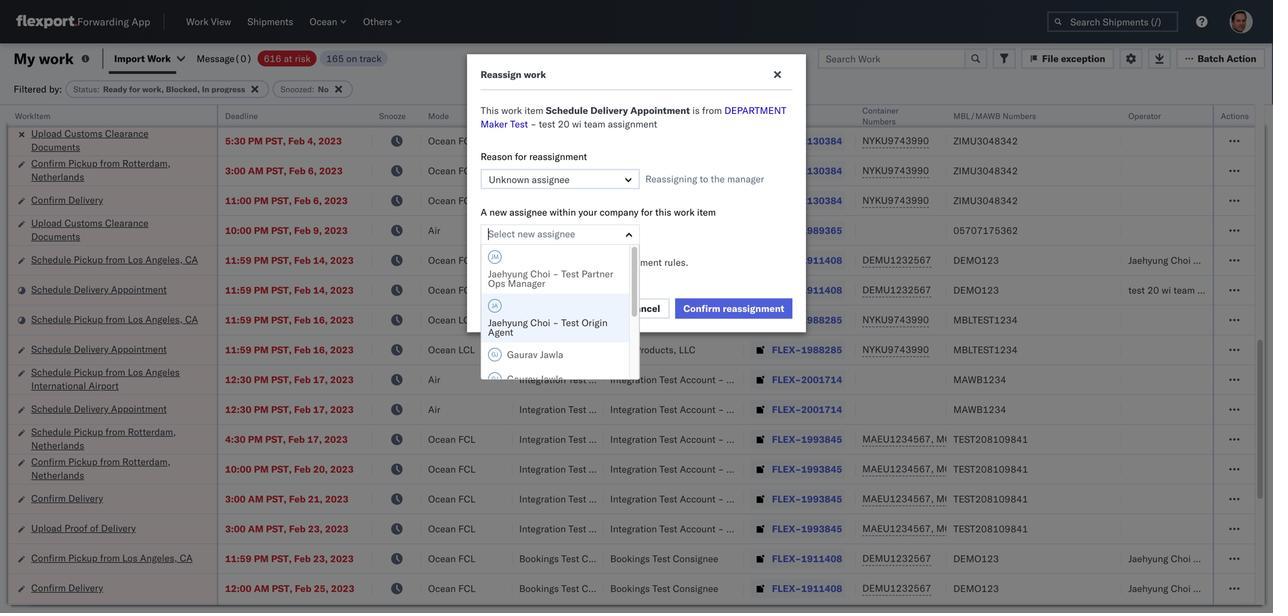 Task type: describe. For each thing, give the bounding box(es) containing it.
batch action button
[[1177, 48, 1266, 69]]

confirm for confirm pickup from rotterdam, netherlands button for 10:00 pm pst, feb 20, 2023
[[31, 456, 66, 468]]

documents for first upload customs clearance documents link from the top
[[31, 141, 80, 153]]

2 2130384 from the top
[[801, 165, 843, 177]]

1 western from the top
[[727, 374, 762, 386]]

2 jawla from the top
[[540, 373, 564, 385]]

pickup for confirm pickup from los angeles, ca 'link'
[[68, 552, 98, 564]]

workitem button
[[8, 108, 203, 121]]

flex-1993845 for 10:00 pm pst, feb 20, 2023
[[772, 463, 843, 475]]

3:00 am pst, feb 6, 2023
[[225, 165, 343, 177]]

2 fcl from the top
[[459, 135, 476, 147]]

a
[[481, 206, 487, 218]]

upload proof of delivery
[[31, 522, 136, 534]]

select new assignee
[[488, 228, 575, 240]]

1 2001714 from the top
[[801, 374, 843, 386]]

within
[[550, 206, 576, 218]]

7 flex- from the top
[[772, 284, 801, 296]]

from up schedule pickup from los angeles international airport link
[[105, 313, 125, 325]]

14, for schedule delivery appointment
[[313, 284, 328, 296]]

11:59 pm pst, feb 14, 2023 for schedule delivery appointment
[[225, 284, 354, 296]]

demu1232567 for schedule delivery appointment
[[863, 284, 932, 296]]

flexport. image
[[16, 15, 77, 28]]

karl for 3:00 am pst, feb 6, 2023
[[727, 165, 744, 177]]

filtered
[[14, 83, 47, 95]]

4 1911408 from the top
[[801, 583, 843, 594]]

upload customs clearance documents button
[[31, 216, 199, 245]]

schedule pickup from los angeles, ca for 11:59 pm pst, feb 16, 2023
[[31, 313, 198, 325]]

2 upload customs clearance documents link from the top
[[31, 216, 199, 243]]

1 flex-2001714 from the top
[[772, 374, 843, 386]]

2 ocean fcl from the top
[[428, 135, 476, 147]]

origin
[[582, 317, 608, 329]]

resize handle column header for mbl/mawb numbers button
[[1106, 105, 1122, 613]]

10:00 for 10:00 pm pst, feb 20, 2023
[[225, 463, 252, 475]]

10 resize handle column header from the left
[[1197, 105, 1213, 613]]

0 vertical spatial reassignment
[[529, 151, 587, 162]]

lagerfeld for 4:30 pm pst, feb 17, 2023
[[747, 433, 787, 445]]

resize handle column header for container numbers button
[[931, 105, 947, 613]]

confirm delivery button for 11:00 pm pst, feb 6, 2023
[[31, 193, 103, 208]]

9,
[[313, 224, 322, 236]]

upload customs clearance documents inside upload customs clearance documents button
[[31, 217, 149, 242]]

1 digital from the top
[[765, 374, 793, 386]]

status : ready for work, blocked, in progress
[[73, 84, 245, 94]]

7 fcl from the top
[[459, 433, 476, 445]]

wi inside this work item schedule delivery appointment is from department maker test - test 20 wi team assignment
[[572, 118, 582, 130]]

delivery inside this work item schedule delivery appointment is from department maker test - test 20 wi team assignment
[[591, 104, 628, 116]]

confirm pickup from rotterdam, netherlands for 3:00 am pst, feb 6, 2023
[[31, 157, 171, 183]]

8 flex- from the top
[[772, 314, 801, 326]]

am for 3:00 am pst, feb 6, 2023
[[248, 165, 264, 177]]

12 ocean fcl from the top
[[428, 583, 476, 594]]

5 ocean fcl from the top
[[428, 254, 476, 266]]

165
[[326, 53, 344, 64]]

appointment for 12:30 pm pst, feb 17, 2023
[[111, 403, 167, 415]]

resize handle column header for deadline button
[[356, 105, 372, 613]]

mofu0618318 for 10:00 pm pst, feb 20, 2023
[[937, 463, 1006, 475]]

am for 12:00 am pst, feb 25, 2023
[[254, 583, 270, 594]]

test208109841 for 10:00 pm pst, feb 20, 2023
[[954, 463, 1029, 475]]

schedule delivery appointment button for 11:59 pm pst, feb 14, 2023
[[31, 283, 167, 298]]

2 gaurav jawla from the top
[[507, 373, 564, 385]]

1 12:30 from the top
[[225, 374, 252, 386]]

1 confirm delivery from the top
[[31, 104, 103, 116]]

confirm reassignment
[[684, 302, 785, 314]]

integration test account - karl lagerfeld for 3:00 am pst, feb 23, 2023
[[610, 523, 787, 535]]

flex-2130384 for 5:30 pm pst, feb 4, 2023
[[772, 135, 843, 147]]

manager
[[508, 277, 545, 289]]

reason
[[481, 151, 513, 162]]

10 fcl from the top
[[459, 523, 476, 535]]

16, for schedule delivery appointment
[[313, 344, 328, 356]]

test inside this work item schedule delivery appointment is from department maker test - test 20 wi team assignment
[[539, 118, 556, 130]]

8 fcl from the top
[[459, 463, 476, 475]]

delivery for 12:30 pm pst, feb 17, 2023
[[74, 403, 109, 415]]

reassign
[[481, 68, 522, 80]]

1 customs from the top
[[64, 127, 103, 139]]

1 vertical spatial assignment
[[613, 256, 662, 268]]

angeles, for 11:59 pm pst, feb 23, 2023
[[140, 552, 177, 564]]

10:00 pm pst, feb 9, 2023
[[225, 224, 348, 236]]

action
[[502, 256, 528, 268]]

1 flex-1911408 from the top
[[772, 254, 843, 266]]

8 integration from the top
[[610, 493, 657, 505]]

12 fcl from the top
[[459, 583, 476, 594]]

4 ocean fcl from the top
[[428, 195, 476, 206]]

4 integration from the top
[[610, 374, 657, 386]]

my work
[[14, 49, 74, 68]]

by:
[[49, 83, 62, 95]]

1 gaurav jawla from the top
[[507, 349, 564, 360]]

maker
[[481, 118, 508, 130]]

2 flex-2001714 from the top
[[772, 403, 843, 415]]

test inside jaehyung choi - test origin agent
[[561, 317, 579, 329]]

risk
[[295, 53, 311, 64]]

4 flex-1911408 from the top
[[772, 583, 843, 594]]

jaehyung for agent
[[488, 317, 528, 329]]

2 western from the top
[[727, 403, 762, 415]]

2 mawb1234 from the top
[[954, 403, 1007, 415]]

schedule pickup from los angeles international airport link
[[31, 366, 199, 393]]

11 flex- from the top
[[772, 403, 801, 415]]

6, for 11:00 pm pst, feb 6, 2023
[[313, 195, 322, 206]]

forwarding app
[[77, 15, 150, 28]]

choi for ops
[[531, 268, 551, 280]]

2 12:30 pm pst, feb 17, 2023 from the top
[[225, 403, 354, 415]]

3:00 am pst, feb 23, 2023
[[225, 523, 349, 535]]

unknown assignee
[[489, 174, 570, 185]]

1 gaurav from the top
[[507, 349, 538, 360]]

11:59 for schedule delivery appointment link for 11:59 pm pst, feb 16, 2023
[[225, 344, 252, 356]]

this
[[655, 206, 672, 218]]

am for 3:00 am pst, feb 21, 2023
[[248, 493, 264, 505]]

11:59 pm pst, feb 23, 2023
[[225, 553, 354, 565]]

upload proof of delivery button
[[31, 521, 136, 536]]

a new assignee within your company for this work item
[[481, 206, 716, 218]]

4:30 pm pst, feb 17, 2023
[[225, 433, 348, 445]]

1988285 for schedule delivery appointment
[[801, 344, 843, 356]]

12 flex- from the top
[[772, 433, 801, 445]]

pickup down schedule pickup from rotterdam, netherlands at the bottom of page
[[68, 456, 98, 468]]

1 horizontal spatial test
[[1129, 284, 1145, 296]]

schedule pickup from los angeles, ca link for 11:59 pm pst, feb 16, 2023
[[31, 313, 198, 326]]

deadline
[[225, 111, 258, 121]]

4,
[[307, 135, 316, 147]]

container
[[863, 105, 899, 116]]

maeu9408431
[[954, 105, 1022, 117]]

15 flex- from the top
[[772, 523, 801, 535]]

14, for schedule pickup from los angeles, ca
[[313, 254, 328, 266]]

from down workitem button
[[100, 157, 120, 169]]

2 vertical spatial for
[[641, 206, 653, 218]]

file
[[1042, 53, 1059, 64]]

numbers for mbl/mawb numbers
[[1003, 111, 1037, 121]]

1 upload customs clearance documents from the top
[[31, 127, 149, 153]]

3:00 am pst, feb 21, 2023
[[225, 493, 349, 505]]

lagerfeld for 11:00 pm pst, feb 6, 2023
[[747, 195, 787, 206]]

proof
[[64, 522, 88, 534]]

message
[[197, 53, 235, 64]]

4 flex- from the top
[[772, 195, 801, 206]]

confirm pickup from rotterdam, netherlands for 10:00 pm pst, feb 20, 2023
[[31, 456, 171, 481]]

1 integration from the top
[[610, 105, 657, 117]]

workitem
[[15, 111, 50, 121]]

--
[[610, 224, 622, 236]]

snooze
[[379, 111, 406, 121]]

1 mawb1234 from the top
[[954, 374, 1007, 386]]

lagerfeld for 10:00 pm pst, feb 20, 2023
[[747, 463, 787, 475]]

10 ocean fcl from the top
[[428, 523, 476, 535]]

2 integration from the top
[[610, 165, 657, 177]]

(0)
[[235, 53, 252, 64]]

import work button
[[114, 53, 171, 64]]

2130384 for 5:30 pm pst, feb 4, 2023
[[801, 135, 843, 147]]

schedule delivery appointment for 11:59 pm pst, feb 14, 2023
[[31, 283, 167, 295]]

1 vertical spatial work
[[147, 53, 171, 64]]

confirm pickup from los angeles, ca
[[31, 552, 193, 564]]

others
[[363, 16, 392, 27]]

0 vertical spatial assignee
[[532, 174, 570, 185]]

demo123 for confirm delivery
[[954, 583, 999, 594]]

new for a
[[490, 206, 507, 218]]

documents for first upload customs clearance documents link from the bottom of the page
[[31, 231, 80, 242]]

9 flex- from the top
[[772, 344, 801, 356]]

1 jawla from the top
[[540, 349, 564, 360]]

reassign work
[[481, 68, 546, 80]]

no
[[318, 84, 329, 94]]

11:59 for confirm pickup from los angeles, ca 'link'
[[225, 553, 252, 565]]

17 flex- from the top
[[772, 583, 801, 594]]

angeles
[[145, 366, 180, 378]]

schedule delivery appointment button for 11:59 pm pst, feb 16, 2023
[[31, 342, 167, 357]]

1993845 for 4:30 pm pst, feb 17, 2023
[[801, 433, 843, 445]]

5 flex- from the top
[[772, 224, 801, 236]]

confirm inside 'button'
[[684, 302, 721, 314]]

clearance inside button
[[105, 217, 149, 229]]

16, for schedule pickup from los angeles, ca
[[313, 314, 328, 326]]

otter down jaehyung choi - test origin agent
[[519, 344, 542, 356]]

2 vertical spatial assignment
[[1198, 284, 1247, 296]]

karl for 10:00 pm pst, feb 20, 2023
[[727, 463, 744, 475]]

snoozed : no
[[281, 84, 329, 94]]

1988285 for schedule pickup from los angeles, ca
[[801, 314, 843, 326]]

others button
[[358, 13, 407, 31]]

1 12:30 pm pst, feb 17, 2023 from the top
[[225, 374, 354, 386]]

6 integration from the top
[[610, 433, 657, 445]]

maeu1234567, mofu0618318 for 10:00 pm pst, feb 20, 2023
[[863, 463, 1006, 475]]

1 integration test account - western digital from the top
[[610, 374, 793, 386]]

netherlands for 10:00
[[31, 469, 84, 481]]

11 ocean fcl from the top
[[428, 553, 476, 565]]

upload for first upload customs clearance documents link from the top
[[31, 127, 62, 139]]

to
[[700, 173, 709, 185]]

mbl/mawb
[[954, 111, 1001, 121]]

consignee button
[[604, 108, 730, 121]]

appointment for 11:59 pm pst, feb 14, 2023
[[111, 283, 167, 295]]

pickup down workitem button
[[68, 157, 98, 169]]

from inside schedule pickup from rotterdam, netherlands
[[105, 426, 125, 438]]

this for this work item schedule delivery appointment is from department maker test - test 20 wi team assignment
[[481, 104, 499, 116]]

mbl/mawb numbers button
[[947, 108, 1109, 121]]

3 integration from the top
[[610, 195, 657, 206]]

upload proof of delivery link
[[31, 521, 136, 535]]

1 clearance from the top
[[105, 127, 149, 139]]

- inside jaehyung choi - test partner ops manager
[[553, 268, 559, 280]]

6 fcl from the top
[[459, 284, 476, 296]]

1 confirm delivery button from the top
[[31, 104, 103, 119]]

1 horizontal spatial wi
[[1162, 284, 1172, 296]]

2 2001714 from the top
[[801, 403, 843, 415]]

2 flex-2130384 from the top
[[772, 165, 843, 177]]

operator
[[1129, 111, 1161, 121]]

1 vertical spatial 17,
[[313, 403, 328, 415]]

1 confirm delivery link from the top
[[31, 104, 103, 117]]

usa
[[567, 224, 586, 236]]

9 integration from the top
[[610, 523, 657, 535]]

test208109841 for 3:00 am pst, feb 21, 2023
[[954, 493, 1029, 505]]

exception
[[1061, 53, 1106, 64]]

6 flex- from the top
[[772, 254, 801, 266]]

lcl for schedule delivery appointment
[[459, 344, 475, 356]]

deadline button
[[218, 108, 359, 121]]

airport
[[89, 380, 119, 392]]

schedule inside schedule pickup from los angeles international airport
[[31, 366, 71, 378]]

test inside jaehyung choi - test partner ops manager
[[561, 268, 579, 280]]

otter down cancel button
[[610, 344, 633, 356]]

ocean lcl for schedule delivery appointment
[[428, 344, 475, 356]]

jaehyung choi - test origin agent
[[488, 317, 608, 338]]

4 fcl from the top
[[459, 195, 476, 206]]

2130387
[[801, 105, 843, 117]]

work view link
[[181, 13, 237, 31]]

confirm for 1st 'confirm delivery' button from the top of the page
[[31, 104, 66, 116]]

app
[[132, 15, 150, 28]]

lagerfeld for 3:00 am pst, feb 6, 2023
[[747, 165, 787, 177]]

11 resize handle column header from the left
[[1239, 105, 1255, 613]]

flex id button
[[744, 108, 842, 121]]

air for upload customs clearance documents
[[428, 224, 441, 236]]

maeu1234567, for 10:00 pm pst, feb 20, 2023
[[863, 463, 934, 475]]

3 resize handle column header from the left
[[405, 105, 421, 613]]

11:59 pm pst, feb 14, 2023 for schedule pickup from los angeles, ca
[[225, 254, 354, 266]]

2 gaurav from the top
[[507, 373, 538, 385]]

flex-2130387
[[772, 105, 843, 117]]

12:00 am pst, feb 25, 2023
[[225, 583, 355, 594]]

2130384 for 11:00 pm pst, feb 6, 2023
[[801, 195, 843, 206]]

2 flex-1911408 from the top
[[772, 284, 843, 296]]

los for 11:59 pm pst, feb 14, 2023
[[128, 254, 143, 265]]

5:30 am pst, feb 3, 2023
[[225, 105, 343, 117]]

2 1911408 from the top
[[801, 284, 843, 296]]

1 ocean fcl from the top
[[428, 105, 476, 117]]

delivery for 3:00 am pst, feb 21, 2023
[[68, 492, 103, 504]]

17, for schedule pickup from los angeles international airport
[[313, 374, 328, 386]]

confirm reassignment button
[[675, 298, 793, 319]]

confirm pickup from los angeles, ca button
[[31, 551, 193, 566]]

integration test account - karl lagerfeld for 10:00 pm pst, feb 20, 2023
[[610, 463, 787, 475]]

otter down the manager
[[519, 314, 542, 326]]

1 fcl from the top
[[459, 105, 476, 117]]

1 upload customs clearance documents link from the top
[[31, 127, 199, 154]]

consignee inside consignee button
[[610, 111, 649, 121]]

blocked,
[[166, 84, 200, 94]]

your
[[579, 206, 597, 218]]

llc for schedule pickup from los angeles, ca
[[679, 314, 696, 326]]

confirm for 'confirm delivery' button for 11:00 pm pst, feb 6, 2023
[[31, 194, 66, 206]]

integration test account - karl lagerfeld for 11:00 pm pst, feb 6, 2023
[[610, 195, 787, 206]]

team inside this work item schedule delivery appointment is from department maker test - test 20 wi team assignment
[[584, 118, 606, 130]]

0 vertical spatial for
[[129, 84, 140, 94]]

8 ocean fcl from the top
[[428, 463, 476, 475]]

13 flex- from the top
[[772, 463, 801, 475]]

23, for 3:00 am pst, feb 23, 2023
[[308, 523, 323, 535]]

maeu1234567, for 3:00 am pst, feb 21, 2023
[[863, 493, 934, 505]]

1 horizontal spatial team
[[1174, 284, 1195, 296]]

batch
[[1198, 53, 1225, 64]]

flex-1988285 for schedule pickup from los angeles, ca
[[772, 314, 843, 326]]

actions
[[1221, 111, 1249, 121]]

9 fcl from the top
[[459, 493, 476, 505]]

3 flex- from the top
[[772, 165, 801, 177]]

- inside jaehyung choi - test origin agent
[[553, 317, 559, 329]]

mbltest1234 for schedule delivery appointment
[[954, 344, 1018, 356]]

reassignment inside 'button'
[[723, 302, 785, 314]]

1 1911408 from the top
[[801, 254, 843, 266]]

6 ocean fcl from the top
[[428, 284, 476, 296]]

20 inside this work item schedule delivery appointment is from department maker test - test 20 wi team assignment
[[558, 118, 570, 130]]

1 horizontal spatial item
[[697, 206, 716, 218]]

mode
[[428, 111, 449, 121]]

ops
[[488, 277, 506, 289]]

jaehyung for ops
[[488, 268, 528, 280]]

partner
[[582, 268, 614, 280]]

10 flex- from the top
[[772, 374, 801, 386]]

customs inside upload customs clearance documents button
[[64, 217, 103, 229]]

from inside 'link'
[[100, 552, 120, 564]]

3 1911408 from the top
[[801, 553, 843, 565]]

reason for reassignment
[[481, 151, 587, 162]]

5 integration from the top
[[610, 403, 657, 415]]



Task type: vqa. For each thing, say whether or not it's contained in the screenshot.
Schedule Delivery Appointment Link to the bottom
yes



Task type: locate. For each thing, give the bounding box(es) containing it.
is
[[693, 104, 700, 116]]

demu1232567 for confirm pickup from los angeles, ca
[[863, 552, 932, 564]]

shipments link
[[242, 13, 299, 31]]

20
[[558, 118, 570, 130], [1148, 284, 1160, 296]]

work for reassign
[[524, 68, 546, 80]]

confirm delivery button down the by:
[[31, 104, 103, 119]]

5 fcl from the top
[[459, 254, 476, 266]]

flex-2130384 button
[[751, 132, 845, 151], [751, 132, 845, 151], [751, 161, 845, 180], [751, 161, 845, 180], [751, 191, 845, 210], [751, 191, 845, 210]]

1 confirm pickup from rotterdam, netherlands link from the top
[[31, 157, 199, 184]]

None field
[[488, 225, 492, 243]]

schedule delivery appointment for 11:59 pm pst, feb 16, 2023
[[31, 343, 167, 355]]

schedule inside this work item schedule delivery appointment is from department maker test - test 20 wi team assignment
[[546, 104, 588, 116]]

2 vertical spatial assignee
[[538, 228, 575, 240]]

9 ocean fcl from the top
[[428, 493, 476, 505]]

1 vertical spatial team
[[1174, 284, 1195, 296]]

confirm delivery link down the by:
[[31, 104, 103, 117]]

numbers inside 'container numbers'
[[863, 116, 896, 126]]

rules.
[[665, 256, 689, 268]]

3 fcl from the top
[[459, 165, 476, 177]]

products for schedule pickup from los angeles, ca
[[544, 314, 583, 326]]

schedule pickup from los angeles, ca button up schedule pickup from los angeles international airport link
[[31, 313, 198, 328]]

am up 5:30 pm pst, feb 4, 2023
[[248, 105, 264, 117]]

0 vertical spatial digital
[[765, 374, 793, 386]]

2 digital from the top
[[765, 403, 793, 415]]

schedule delivery appointment button for 12:30 pm pst, feb 17, 2023
[[31, 402, 167, 417]]

2 12:30 from the top
[[225, 403, 252, 415]]

flex-2130384 up flex-1989365
[[772, 195, 843, 206]]

1 horizontal spatial for
[[515, 151, 527, 162]]

0 vertical spatial ca
[[185, 254, 198, 265]]

maeu1234567, for 3:00 am pst, feb 23, 2023
[[863, 523, 934, 534]]

otter products - test account for schedule pickup from los angeles, ca
[[519, 314, 650, 326]]

1 integration test account - karl lagerfeld from the top
[[610, 105, 787, 117]]

1 products from the top
[[544, 314, 583, 326]]

ja
[[492, 302, 498, 310]]

list box containing jaehyung choi - test partner ops manager
[[481, 245, 639, 391]]

los up schedule pickup from los angeles international airport link
[[128, 313, 143, 325]]

schedule pickup from rotterdam, netherlands button
[[31, 425, 199, 454]]

otter products, llc for schedule delivery appointment
[[610, 344, 696, 356]]

0 vertical spatial team
[[584, 118, 606, 130]]

1 schedule pickup from los angeles, ca button from the top
[[31, 253, 198, 268]]

products
[[544, 314, 583, 326], [544, 344, 583, 356]]

0 vertical spatial western
[[727, 374, 762, 386]]

client name
[[519, 111, 565, 121]]

from
[[702, 104, 722, 116], [100, 157, 120, 169], [105, 254, 125, 265], [105, 313, 125, 325], [105, 366, 125, 378], [105, 426, 125, 438], [100, 456, 120, 468], [100, 552, 120, 564]]

0 vertical spatial test
[[539, 118, 556, 130]]

3 flex-2130384 from the top
[[772, 195, 843, 206]]

1 vertical spatial flex-2001714
[[772, 403, 843, 415]]

for left this
[[641, 206, 653, 218]]

schedule delivery appointment
[[31, 283, 167, 295], [31, 343, 167, 355], [31, 403, 167, 415]]

maeu1234567, mofu0618318 for 4:30 pm pst, feb 17, 2023
[[863, 433, 1006, 445]]

2 10:00 from the top
[[225, 463, 252, 475]]

delivery for 11:59 pm pst, feb 16, 2023
[[74, 343, 109, 355]]

confirm delivery link for 11:00
[[31, 193, 103, 207]]

confirm pickup from rotterdam, netherlands button down workitem button
[[31, 157, 199, 185]]

choi inside jaehyung choi - test origin agent
[[531, 317, 551, 329]]

10:00 for 10:00 pm pst, feb 9, 2023
[[225, 224, 252, 236]]

ocean inside button
[[310, 16, 337, 27]]

lagerfeld for 3:00 am pst, feb 23, 2023
[[747, 523, 787, 535]]

gj
[[492, 351, 498, 358]]

zimu3048342 for 11:00 pm pst, feb 6, 2023
[[954, 195, 1018, 206]]

schedule delivery appointment for 12:30 pm pst, feb 17, 2023
[[31, 403, 167, 415]]

this up maker
[[481, 104, 499, 116]]

2 vertical spatial ca
[[180, 552, 193, 564]]

feb
[[289, 105, 306, 117], [288, 135, 305, 147], [289, 165, 306, 177], [294, 195, 311, 206], [294, 224, 311, 236], [294, 254, 311, 266], [294, 284, 311, 296], [294, 314, 311, 326], [294, 344, 311, 356], [294, 374, 311, 386], [294, 403, 311, 415], [288, 433, 305, 445], [294, 463, 311, 475], [289, 493, 306, 505], [289, 523, 306, 535], [294, 553, 311, 565], [295, 583, 312, 594]]

1 vertical spatial gaurav jawla
[[507, 373, 564, 385]]

: left "ready"
[[97, 84, 100, 94]]

netherlands inside schedule pickup from rotterdam, netherlands
[[31, 439, 84, 451]]

3 maeu1234567, from the top
[[863, 493, 934, 505]]

2 maeu1234567, from the top
[[863, 463, 934, 475]]

1 schedule pickup from los angeles, ca from the top
[[31, 254, 198, 265]]

2001714
[[801, 374, 843, 386], [801, 403, 843, 415]]

0 vertical spatial flex-1988285
[[772, 314, 843, 326]]

11 fcl from the top
[[459, 553, 476, 565]]

2 upload from the top
[[31, 217, 62, 229]]

1 vertical spatial documents
[[31, 231, 80, 242]]

4 karl from the top
[[727, 433, 744, 445]]

choi
[[531, 268, 551, 280], [531, 317, 551, 329]]

assignee up select new assignee
[[510, 206, 547, 218]]

schedule pickup from los angeles international airport
[[31, 366, 180, 392]]

1 flex-1988285 from the top
[[772, 314, 843, 326]]

0 vertical spatial schedule pickup from los angeles, ca button
[[31, 253, 198, 268]]

products for schedule delivery appointment
[[544, 344, 583, 356]]

confirm for confirm pickup from los angeles, ca button
[[31, 552, 66, 564]]

schedule pickup from los angeles, ca link down upload customs clearance documents button
[[31, 253, 198, 267]]

1 vertical spatial 16,
[[313, 344, 328, 356]]

confirm pickup from rotterdam, netherlands button down schedule pickup from rotterdam, netherlands button
[[31, 455, 199, 484]]

schedule pickup from los angeles, ca button for 11:59 pm pst, feb 14, 2023
[[31, 253, 198, 268]]

11:59 pm pst, feb 16, 2023 for schedule pickup from los angeles, ca
[[225, 314, 354, 326]]

appointment for 11:59 pm pst, feb 16, 2023
[[111, 343, 167, 355]]

work right "reassign"
[[524, 68, 546, 80]]

pickup inside schedule pickup from los angeles international airport
[[74, 366, 103, 378]]

0 horizontal spatial wi
[[572, 118, 582, 130]]

karl for 4:30 pm pst, feb 17, 2023
[[727, 433, 744, 445]]

confirm delivery down the by:
[[31, 104, 103, 116]]

otter products, llc down cancel button
[[610, 344, 696, 356]]

0 vertical spatial lcl
[[459, 314, 475, 326]]

work right this
[[674, 206, 695, 218]]

1 vertical spatial lcl
[[459, 344, 475, 356]]

schedule delivery appointment link for 11:59 pm pst, feb 14, 2023
[[31, 283, 167, 296]]

schedule inside schedule pickup from rotterdam, netherlands
[[31, 426, 71, 438]]

numbers down container
[[863, 116, 896, 126]]

rotterdam, for 3:00 am pst, feb 6, 2023
[[122, 157, 171, 169]]

gvcu5265864, nyku9743990
[[863, 105, 1002, 117]]

delivery
[[68, 104, 103, 116], [591, 104, 628, 116], [68, 194, 103, 206], [74, 283, 109, 295], [74, 343, 109, 355], [74, 403, 109, 415], [68, 492, 103, 504], [101, 522, 136, 534], [68, 582, 103, 594]]

1 vertical spatial flex-1988285
[[772, 344, 843, 356]]

choi right agent
[[531, 317, 551, 329]]

confirm delivery button down confirm pickup from los angeles, ca button
[[31, 581, 103, 596]]

1 demo123 from the top
[[954, 254, 999, 266]]

upload
[[31, 127, 62, 139], [31, 217, 62, 229], [31, 522, 62, 534]]

2 lcl from the top
[[459, 344, 475, 356]]

demo123 for confirm pickup from los angeles, ca
[[954, 553, 999, 565]]

pst,
[[266, 105, 287, 117], [265, 135, 286, 147], [266, 165, 287, 177], [271, 195, 292, 206], [271, 224, 292, 236], [271, 254, 292, 266], [271, 284, 292, 296], [271, 314, 292, 326], [271, 344, 292, 356], [271, 374, 292, 386], [271, 403, 292, 415], [265, 433, 286, 445], [271, 463, 292, 475], [266, 493, 287, 505], [266, 523, 287, 535], [271, 553, 292, 565], [272, 583, 293, 594]]

angeles,
[[145, 254, 183, 265], [145, 313, 183, 325], [140, 552, 177, 564]]

schedule delivery appointment link down upload customs clearance documents button
[[31, 283, 167, 296]]

work up maker
[[502, 104, 522, 116]]

otter products, llc right origin
[[610, 314, 696, 326]]

1 vertical spatial western
[[727, 403, 762, 415]]

3 1993845 from the top
[[801, 493, 843, 505]]

1 confirm pickup from rotterdam, netherlands from the top
[[31, 157, 171, 183]]

4 demu1232567 from the top
[[863, 582, 932, 594]]

demo123 for schedule delivery appointment
[[954, 284, 999, 296]]

schedule pickup from los angeles, ca down upload customs clearance documents button
[[31, 254, 198, 265]]

0 vertical spatial documents
[[31, 141, 80, 153]]

container numbers
[[863, 105, 899, 126]]

1 vertical spatial otter products, llc
[[610, 344, 696, 356]]

3 schedule delivery appointment from the top
[[31, 403, 167, 415]]

0 vertical spatial flex-2001714
[[772, 374, 843, 386]]

company
[[600, 206, 639, 218]]

assignment
[[608, 118, 657, 130], [613, 256, 662, 268], [1198, 284, 1247, 296]]

pickup for schedule pickup from los angeles international airport link
[[74, 366, 103, 378]]

confirm inside 'link'
[[31, 552, 66, 564]]

confirm pickup from rotterdam, netherlands down schedule pickup from rotterdam, netherlands at the bottom of page
[[31, 456, 171, 481]]

0 horizontal spatial numbers
[[863, 116, 896, 126]]

4 11:59 from the top
[[225, 344, 252, 356]]

pickup inside 'link'
[[68, 552, 98, 564]]

rotterdam, for 10:00 pm pst, feb 20, 2023
[[122, 456, 171, 468]]

flex-1993845 for 3:00 am pst, feb 21, 2023
[[772, 493, 843, 505]]

reassignment
[[529, 151, 587, 162], [723, 302, 785, 314]]

mbl/mawb numbers
[[954, 111, 1037, 121]]

confirm for 'confirm delivery' button related to 3:00 am pst, feb 21, 2023
[[31, 492, 66, 504]]

for
[[129, 84, 140, 94], [515, 151, 527, 162], [641, 206, 653, 218]]

ca for 11:59 pm pst, feb 16, 2023
[[185, 313, 198, 325]]

integration test account - karl lagerfeld for 3:00 am pst, feb 6, 2023
[[610, 165, 787, 177]]

2 llc from the top
[[679, 344, 696, 356]]

resize handle column header
[[201, 105, 217, 613], [356, 105, 372, 613], [405, 105, 421, 613], [496, 105, 513, 613], [587, 105, 604, 613], [727, 105, 744, 613], [840, 105, 856, 613], [931, 105, 947, 613], [1106, 105, 1122, 613], [1197, 105, 1213, 613], [1239, 105, 1255, 613]]

0 vertical spatial 11:59 pm pst, feb 14, 2023
[[225, 254, 354, 266]]

2 schedule pickup from los angeles, ca from the top
[[31, 313, 198, 325]]

appointment down schedule pickup from los angeles international airport button
[[111, 403, 167, 415]]

list box
[[481, 245, 639, 391]]

1 vertical spatial products,
[[635, 344, 677, 356]]

0 horizontal spatial for
[[129, 84, 140, 94]]

karl for 3:00 am pst, feb 23, 2023
[[727, 523, 744, 535]]

international
[[31, 380, 86, 392]]

schedule delivery appointment button up schedule pickup from los angeles international airport at the bottom of page
[[31, 342, 167, 357]]

llc right cancel button
[[679, 314, 696, 326]]

2 choi from the top
[[531, 317, 551, 329]]

0 vertical spatial work
[[186, 16, 209, 27]]

1 documents from the top
[[31, 141, 80, 153]]

item
[[525, 104, 544, 116], [697, 206, 716, 218]]

lcl for schedule pickup from los angeles, ca
[[459, 314, 475, 326]]

0 vertical spatial choi
[[531, 268, 551, 280]]

jaehyung inside jaehyung choi - test partner ops manager
[[488, 268, 528, 280]]

integration test account - karl lagerfeld for 4:30 pm pst, feb 17, 2023
[[610, 433, 787, 445]]

confirm pickup from rotterdam, netherlands link down workitem button
[[31, 157, 199, 184]]

0 vertical spatial confirm pickup from rotterdam, netherlands link
[[31, 157, 199, 184]]

11:59 for schedule delivery appointment link related to 11:59 pm pst, feb 14, 2023
[[225, 284, 252, 296]]

flex-2130384 down flex-2130387
[[772, 135, 843, 147]]

item down reassigning to the manager
[[697, 206, 716, 218]]

maeu1234567, mofu0618318
[[863, 433, 1006, 445], [863, 463, 1006, 475], [863, 493, 1006, 505], [863, 523, 1006, 534]]

11:59 for 11:59 pm pst, feb 14, 2023's schedule pickup from los angeles, ca "link"
[[225, 254, 252, 266]]

1 horizontal spatial :
[[312, 84, 315, 94]]

integration
[[610, 105, 657, 117], [610, 165, 657, 177], [610, 195, 657, 206], [610, 374, 657, 386], [610, 403, 657, 415], [610, 433, 657, 445], [610, 463, 657, 475], [610, 493, 657, 505], [610, 523, 657, 535]]

the right impact at the left
[[596, 256, 610, 268]]

netherlands for 3:00
[[31, 171, 84, 183]]

schedule pickup from los angeles, ca link up schedule pickup from los angeles international airport link
[[31, 313, 198, 326]]

am up 11:00
[[248, 165, 264, 177]]

schedule delivery appointment link for 11:59 pm pst, feb 16, 2023
[[31, 342, 167, 356]]

los down the upload proof of delivery button
[[122, 552, 138, 564]]

: left the no
[[312, 84, 315, 94]]

- inside this work item schedule delivery appointment is from department maker test - test 20 wi team assignment
[[531, 118, 537, 130]]

1 vertical spatial 1988285
[[801, 344, 843, 356]]

karl for 3:00 am pst, feb 21, 2023
[[727, 493, 744, 505]]

4 maeu1234567, mofu0618318 from the top
[[863, 523, 1006, 534]]

assignee for a
[[510, 206, 547, 218]]

work
[[186, 16, 209, 27], [147, 53, 171, 64]]

delivery for 11:00 pm pst, feb 6, 2023
[[68, 194, 103, 206]]

products, down cancel button
[[635, 344, 677, 356]]

0 vertical spatial 6,
[[308, 165, 317, 177]]

pickup for schedule pickup from los angeles, ca "link" related to 11:59 pm pst, feb 16, 2023
[[74, 313, 103, 325]]

0 vertical spatial 1988285
[[801, 314, 843, 326]]

0 vertical spatial 2130384
[[801, 135, 843, 147]]

0 vertical spatial products
[[544, 314, 583, 326]]

schedule
[[546, 104, 588, 116], [31, 254, 71, 265], [31, 283, 71, 295], [31, 313, 71, 325], [31, 343, 71, 355], [31, 366, 71, 378], [31, 403, 71, 415], [31, 426, 71, 438]]

0 horizontal spatial work
[[147, 53, 171, 64]]

otter products - test account
[[519, 314, 650, 326], [519, 344, 650, 356]]

0 vertical spatial 3:00
[[225, 165, 246, 177]]

flex-1989365
[[772, 224, 843, 236]]

flex-2001714 button
[[751, 370, 845, 389], [751, 370, 845, 389], [751, 400, 845, 419], [751, 400, 845, 419]]

2 vertical spatial schedule delivery appointment link
[[31, 402, 167, 416]]

from inside schedule pickup from los angeles international airport
[[105, 366, 125, 378]]

1 flex- from the top
[[772, 105, 801, 117]]

2 5:30 from the top
[[225, 135, 246, 147]]

2 lagerfeld from the top
[[747, 165, 787, 177]]

for left work,
[[129, 84, 140, 94]]

impact
[[564, 256, 594, 268]]

flex-1993845 for 3:00 am pst, feb 23, 2023
[[772, 523, 843, 535]]

2 clearance from the top
[[105, 217, 149, 229]]

confirm delivery link for 12:00
[[31, 581, 103, 595]]

10:00 down 11:00
[[225, 224, 252, 236]]

1 vertical spatial 12:30 pm pst, feb 17, 2023
[[225, 403, 354, 415]]

1 jaehyung from the top
[[488, 268, 528, 280]]

schedule pickup from rotterdam, netherlands link
[[31, 425, 199, 452]]

1 demu1232567 from the top
[[863, 254, 932, 266]]

flex
[[751, 111, 766, 121]]

0 vertical spatial schedule delivery appointment link
[[31, 283, 167, 296]]

2 1993845 from the top
[[801, 463, 843, 475]]

3 air from the top
[[428, 403, 441, 415]]

pickup down the upload proof of delivery button
[[68, 552, 98, 564]]

schedule delivery appointment down airport
[[31, 403, 167, 415]]

confirm delivery button for 3:00 am pst, feb 21, 2023
[[31, 492, 103, 507]]

6 resize handle column header from the left
[[727, 105, 744, 613]]

12:30 pm pst, feb 17, 2023
[[225, 374, 354, 386], [225, 403, 354, 415]]

1 vertical spatial 12:30
[[225, 403, 252, 415]]

assignment inside this work item schedule delivery appointment is from department maker test - test 20 wi team assignment
[[608, 118, 657, 130]]

1 otter products - test account from the top
[[519, 314, 650, 326]]

flex-2130384 down "flex id" button
[[772, 165, 843, 177]]

0 vertical spatial 5:30
[[225, 105, 246, 117]]

schedule pickup from los angeles, ca
[[31, 254, 198, 265], [31, 313, 198, 325]]

lululemon usa inc. test
[[519, 224, 629, 236]]

los for 11:59 pm pst, feb 16, 2023
[[128, 313, 143, 325]]

11:59 pm pst, feb 14, 2023
[[225, 254, 354, 266], [225, 284, 354, 296]]

3 demu1232567 from the top
[[863, 552, 932, 564]]

616
[[264, 53, 282, 64]]

1 vertical spatial llc
[[679, 344, 696, 356]]

2 integration test account - western digital from the top
[[610, 403, 793, 415]]

4 maeu1234567, from the top
[[863, 523, 934, 534]]

1 14, from the top
[[313, 254, 328, 266]]

products down jaehyung choi - test partner ops manager
[[544, 314, 583, 326]]

1 mbltest1234 from the top
[[954, 314, 1018, 326]]

work inside this work item schedule delivery appointment is from department maker test - test 20 wi team assignment
[[502, 104, 522, 116]]

3 flex-1911408 from the top
[[772, 553, 843, 565]]

1 11:59 pm pst, feb 16, 2023 from the top
[[225, 314, 354, 326]]

item inside this work item schedule delivery appointment is from department maker test - test 20 wi team assignment
[[525, 104, 544, 116]]

delivery right of
[[101, 522, 136, 534]]

11:59 for schedule pickup from los angeles, ca "link" related to 11:59 pm pst, feb 16, 2023
[[225, 314, 252, 326]]

documents inside button
[[31, 231, 80, 242]]

assignee
[[532, 174, 570, 185], [510, 206, 547, 218], [538, 228, 575, 240]]

11:59 pm pst, feb 16, 2023 for schedule delivery appointment
[[225, 344, 354, 356]]

lagerfeld for 5:30 am pst, feb 3, 2023
[[747, 105, 787, 117]]

gaurav right gj
[[507, 349, 538, 360]]

1993845
[[801, 433, 843, 445], [801, 463, 843, 475], [801, 493, 843, 505], [801, 523, 843, 535]]

lagerfeld for 3:00 am pst, feb 21, 2023
[[747, 493, 787, 505]]

ocean lcl
[[428, 314, 475, 326], [428, 344, 475, 356]]

western
[[727, 374, 762, 386], [727, 403, 762, 415]]

1 vertical spatial ca
[[185, 313, 198, 325]]

jaehyung inside jaehyung choi - test origin agent
[[488, 317, 528, 329]]

jm
[[491, 253, 499, 261]]

file exception
[[1042, 53, 1106, 64]]

0 vertical spatial netherlands
[[31, 171, 84, 183]]

2 test208109841 from the top
[[954, 463, 1029, 475]]

1 vertical spatial schedule pickup from los angeles, ca
[[31, 313, 198, 325]]

delivery down confirm pickup from los angeles, ca button
[[68, 582, 103, 594]]

4 test208109841 from the top
[[954, 523, 1029, 535]]

1 vertical spatial jawla
[[540, 373, 564, 385]]

appointment inside this work item schedule delivery appointment is from department maker test - test 20 wi team assignment
[[631, 104, 690, 116]]

this up ops
[[481, 256, 499, 268]]

from down the upload proof of delivery button
[[100, 552, 120, 564]]

1 vertical spatial 11:59 pm pst, feb 14, 2023
[[225, 284, 354, 296]]

from down upload customs clearance documents button
[[105, 254, 125, 265]]

3 ocean fcl from the top
[[428, 165, 476, 177]]

1 vertical spatial schedule pickup from los angeles, ca link
[[31, 313, 198, 326]]

new right a
[[490, 206, 507, 218]]

message (0)
[[197, 53, 252, 64]]

schedule pickup from los angeles, ca link for 11:59 pm pst, feb 14, 2023
[[31, 253, 198, 267]]

12:00
[[225, 583, 252, 594]]

14 flex- from the top
[[772, 493, 801, 505]]

test208109841 for 4:30 pm pst, feb 17, 2023
[[954, 433, 1029, 445]]

pickup down upload customs clearance documents button
[[74, 254, 103, 265]]

6, up 9,
[[313, 195, 322, 206]]

0 vertical spatial products,
[[635, 314, 677, 326]]

3:00 for 3:00 am pst, feb 23, 2023
[[225, 523, 246, 535]]

3 maeu1234567, mofu0618318 from the top
[[863, 493, 1006, 505]]

1 16, from the top
[[313, 314, 328, 326]]

1 vertical spatial 6,
[[313, 195, 322, 206]]

confirm delivery down confirm pickup from los angeles, ca button
[[31, 582, 103, 594]]

netherlands for 4:30
[[31, 439, 84, 451]]

choi right action
[[531, 268, 551, 280]]

view
[[211, 16, 231, 27]]

0 vertical spatial mawb1234
[[954, 374, 1007, 386]]

zimu3048342 for 3:00 am pst, feb 6, 2023
[[954, 165, 1018, 177]]

appointment up angeles on the bottom left
[[111, 343, 167, 355]]

0 vertical spatial 23,
[[308, 523, 323, 535]]

integration test account - karl lagerfeld
[[610, 105, 787, 117], [610, 165, 787, 177], [610, 195, 787, 206], [610, 433, 787, 445], [610, 463, 787, 475], [610, 493, 787, 505], [610, 523, 787, 535]]

schedule pickup from los angeles, ca up schedule pickup from los angeles international airport link
[[31, 313, 198, 325]]

cancel button
[[619, 298, 670, 319]]

department
[[725, 104, 787, 116]]

otter
[[519, 314, 542, 326], [610, 314, 633, 326], [519, 344, 542, 356], [610, 344, 633, 356]]

karl
[[727, 105, 744, 117], [727, 165, 744, 177], [727, 195, 744, 206], [727, 433, 744, 445], [727, 463, 744, 475], [727, 493, 744, 505], [727, 523, 744, 535]]

this for this action will not impact the assignment rules.
[[481, 256, 499, 268]]

17, for schedule pickup from rotterdam, netherlands
[[307, 433, 322, 445]]

3 confirm delivery from the top
[[31, 492, 103, 504]]

0 vertical spatial flex-2130384
[[772, 135, 843, 147]]

3 11:59 from the top
[[225, 314, 252, 326]]

0 vertical spatial jawla
[[540, 349, 564, 360]]

account
[[680, 105, 716, 117], [680, 165, 716, 177], [680, 195, 716, 206], [614, 314, 650, 326], [614, 344, 650, 356], [680, 374, 716, 386], [680, 403, 716, 415], [680, 433, 716, 445], [680, 463, 716, 475], [680, 493, 716, 505], [680, 523, 716, 535]]

0 vertical spatial zimu3048342
[[954, 135, 1018, 147]]

2 vertical spatial schedule delivery appointment
[[31, 403, 167, 415]]

on
[[346, 53, 357, 64]]

0 horizontal spatial new
[[490, 206, 507, 218]]

demu1232567
[[863, 254, 932, 266], [863, 284, 932, 296], [863, 552, 932, 564], [863, 582, 932, 594]]

2 vertical spatial rotterdam,
[[122, 456, 171, 468]]

0 vertical spatial 10:00
[[225, 224, 252, 236]]

otter right origin
[[610, 314, 633, 326]]

this inside this work item schedule delivery appointment is from department maker test - test 20 wi team assignment
[[481, 104, 499, 116]]

resize handle column header for workitem button
[[201, 105, 217, 613]]

angeles, for 11:59 pm pst, feb 16, 2023
[[145, 313, 183, 325]]

1 horizontal spatial 20
[[1148, 284, 1160, 296]]

4 flex-1993845 from the top
[[772, 523, 843, 535]]

2 confirm delivery from the top
[[31, 194, 103, 206]]

5:30 down deadline
[[225, 135, 246, 147]]

1 vertical spatial netherlands
[[31, 439, 84, 451]]

Search Work text field
[[818, 48, 966, 69]]

confirm pickup from los angeles, ca link
[[31, 551, 193, 565]]

0 vertical spatial 12:30 pm pst, feb 17, 2023
[[225, 374, 354, 386]]

reassigning to the manager
[[646, 173, 764, 185]]

1 confirm pickup from rotterdam, netherlands button from the top
[[31, 157, 199, 185]]

karl for 11:00 pm pst, feb 6, 2023
[[727, 195, 744, 206]]

gaurav down agent
[[507, 373, 538, 385]]

3:00 down 3:00 am pst, feb 21, 2023
[[225, 523, 246, 535]]

23, down 21,
[[308, 523, 323, 535]]

2 vertical spatial flex-2130384
[[772, 195, 843, 206]]

1 vertical spatial new
[[518, 228, 535, 240]]

forwarding
[[77, 15, 129, 28]]

documents
[[31, 141, 80, 153], [31, 231, 80, 242]]

7 resize handle column header from the left
[[840, 105, 856, 613]]

0 vertical spatial air
[[428, 224, 441, 236]]

0 vertical spatial mbltest1234
[[954, 314, 1018, 326]]

status
[[73, 84, 97, 94]]

inc.
[[588, 224, 604, 236]]

7 integration from the top
[[610, 463, 657, 475]]

choi inside jaehyung choi - test partner ops manager
[[531, 268, 551, 280]]

0 vertical spatial 14,
[[313, 254, 328, 266]]

confirm pickup from rotterdam, netherlands link down schedule pickup from rotterdam, netherlands button
[[31, 455, 199, 482]]

netherlands down workitem
[[31, 171, 84, 183]]

los inside schedule pickup from los angeles international airport
[[128, 366, 143, 378]]

1 vertical spatial rotterdam,
[[128, 426, 176, 438]]

progress
[[212, 84, 245, 94]]

otter products - test account down partner
[[519, 314, 650, 326]]

0 vertical spatial ocean lcl
[[428, 314, 475, 326]]

1 horizontal spatial work
[[186, 16, 209, 27]]

2 flex- from the top
[[772, 135, 801, 147]]

am right '12:00'
[[254, 583, 270, 594]]

delivery up schedule pickup from los angeles international airport at the bottom of page
[[74, 343, 109, 355]]

rotterdam, down angeles on the bottom left
[[128, 426, 176, 438]]

assignee down within
[[538, 228, 575, 240]]

1 test208109841 from the top
[[954, 433, 1029, 445]]

from down airport
[[105, 426, 125, 438]]

ca inside 'link'
[[180, 552, 193, 564]]

confirm delivery button up upload customs clearance documents button
[[31, 193, 103, 208]]

1 maeu1234567, from the top
[[863, 433, 934, 445]]

1 vertical spatial 10:00
[[225, 463, 252, 475]]

1 11:59 pm pst, feb 14, 2023 from the top
[[225, 254, 354, 266]]

2 vertical spatial zimu3048342
[[954, 195, 1018, 206]]

0 vertical spatial upload customs clearance documents link
[[31, 127, 199, 154]]

new right select
[[518, 228, 535, 240]]

0 vertical spatial assignment
[[608, 118, 657, 130]]

3:00 up 11:00
[[225, 165, 246, 177]]

shipments
[[248, 16, 293, 27]]

work left view
[[186, 16, 209, 27]]

schedule delivery appointment up schedule pickup from los angeles international airport at the bottom of page
[[31, 343, 167, 355]]

resize handle column header for 'client name' button
[[587, 105, 604, 613]]

resize handle column header for "flex id" button
[[840, 105, 856, 613]]

products, right origin
[[635, 314, 677, 326]]

agent
[[488, 326, 514, 338]]

from down schedule pickup from rotterdam, netherlands button
[[100, 456, 120, 468]]

1 vertical spatial reassignment
[[723, 302, 785, 314]]

1 vertical spatial digital
[[765, 403, 793, 415]]

1 10:00 from the top
[[225, 224, 252, 236]]

3 confirm delivery button from the top
[[31, 492, 103, 507]]

Search Shipments (/) text field
[[1048, 12, 1179, 32]]

0 horizontal spatial :
[[97, 84, 100, 94]]

3:00 for 3:00 am pst, feb 6, 2023
[[225, 165, 246, 177]]

1 products, from the top
[[635, 314, 677, 326]]

from inside this work item schedule delivery appointment is from department maker test - test 20 wi team assignment
[[702, 104, 722, 116]]

rotterdam,
[[122, 157, 171, 169], [128, 426, 176, 438], [122, 456, 171, 468]]

0 vertical spatial otter products, llc
[[610, 314, 696, 326]]

am for 5:30 am pst, feb 3, 2023
[[248, 105, 264, 117]]

confirm pickup from rotterdam, netherlands button for 3:00 am pst, feb 6, 2023
[[31, 157, 199, 185]]

schedule delivery appointment link down airport
[[31, 402, 167, 416]]

2 vertical spatial air
[[428, 403, 441, 415]]

5 11:59 from the top
[[225, 553, 252, 565]]

5:30 pm pst, feb 4, 2023
[[225, 135, 342, 147]]

air for schedule pickup from los angeles international airport
[[428, 374, 441, 386]]

0 horizontal spatial the
[[596, 256, 610, 268]]

4 1993845 from the top
[[801, 523, 843, 535]]

schedule pickup from los angeles, ca button down upload customs clearance documents button
[[31, 253, 198, 268]]

0 vertical spatial this
[[481, 104, 499, 116]]

upload for first upload customs clearance documents link from the bottom of the page
[[31, 217, 62, 229]]

appointment left the 'is'
[[631, 104, 690, 116]]

16 flex- from the top
[[772, 553, 801, 565]]

los inside 'link'
[[122, 552, 138, 564]]

1 vertical spatial item
[[697, 206, 716, 218]]

0 vertical spatial schedule pickup from los angeles, ca
[[31, 254, 198, 265]]

test inside this work item schedule delivery appointment is from department maker test - test 20 wi team assignment
[[510, 118, 528, 130]]

rotterdam, down schedule pickup from rotterdam, netherlands button
[[122, 456, 171, 468]]

5:30 down progress
[[225, 105, 246, 117]]

the
[[711, 173, 725, 185], [596, 256, 610, 268]]

1 vertical spatial upload
[[31, 217, 62, 229]]

0 vertical spatial 12:30
[[225, 374, 252, 386]]

schedule delivery appointment link for 12:30 pm pst, feb 17, 2023
[[31, 402, 167, 416]]

0 vertical spatial the
[[711, 173, 725, 185]]

delivery up upload customs clearance documents button
[[68, 194, 103, 206]]

schedule delivery appointment button down airport
[[31, 402, 167, 417]]

1911408
[[801, 254, 843, 266], [801, 284, 843, 296], [801, 553, 843, 565], [801, 583, 843, 594]]

0 vertical spatial upload customs clearance documents
[[31, 127, 149, 153]]

pickup inside schedule pickup from rotterdam, netherlands
[[74, 426, 103, 438]]

flex-2130384 for 11:00 pm pst, feb 6, 2023
[[772, 195, 843, 206]]

3:00 up 3:00 am pst, feb 23, 2023
[[225, 493, 246, 505]]

angeles, inside 'link'
[[140, 552, 177, 564]]

delivery up 'upload proof of delivery'
[[68, 492, 103, 504]]

2 3:00 from the top
[[225, 493, 246, 505]]

clearance
[[105, 127, 149, 139], [105, 217, 149, 229]]

9 resize handle column header from the left
[[1106, 105, 1122, 613]]

21,
[[308, 493, 323, 505]]

delivery inside button
[[101, 522, 136, 534]]

7 ocean fcl from the top
[[428, 433, 476, 445]]

jaehyung down ja
[[488, 317, 528, 329]]

1 vertical spatial this
[[481, 256, 499, 268]]

1 air from the top
[[428, 224, 441, 236]]

23,
[[308, 523, 323, 535], [313, 553, 328, 565]]

integration test account - western digital
[[610, 374, 793, 386], [610, 403, 793, 415]]

resize handle column header for "mode" 'button'
[[496, 105, 513, 613]]

llc down confirm reassignment 'button' at the right of page
[[679, 344, 696, 356]]

products down jaehyung choi - test origin agent
[[544, 344, 583, 356]]

forwarding app link
[[16, 15, 150, 28]]

test208109841
[[954, 433, 1029, 445], [954, 463, 1029, 475], [954, 493, 1029, 505], [954, 523, 1029, 535]]

am up 3:00 am pst, feb 23, 2023
[[248, 493, 264, 505]]

1 vertical spatial 20
[[1148, 284, 1160, 296]]

4 integration test account - karl lagerfeld from the top
[[610, 433, 787, 445]]

work for this
[[502, 104, 522, 116]]

batch action
[[1198, 53, 1257, 64]]

pickup up schedule pickup from los angeles international airport at the bottom of page
[[74, 313, 103, 325]]

3:00
[[225, 165, 246, 177], [225, 493, 246, 505], [225, 523, 246, 535]]

0 horizontal spatial 20
[[558, 118, 570, 130]]

1 resize handle column header from the left
[[201, 105, 217, 613]]

0 vertical spatial otter products - test account
[[519, 314, 650, 326]]

jaehyung down jm
[[488, 268, 528, 280]]

6 integration test account - karl lagerfeld from the top
[[610, 493, 787, 505]]

ca for 11:59 pm pst, feb 23, 2023
[[180, 552, 193, 564]]

item down reassign work
[[525, 104, 544, 116]]

delivery down status
[[68, 104, 103, 116]]

1 vertical spatial integration test account - western digital
[[610, 403, 793, 415]]

rotterdam, inside schedule pickup from rotterdam, netherlands
[[128, 426, 176, 438]]

1993845 for 3:00 am pst, feb 21, 2023
[[801, 493, 843, 505]]

integration test account - karl lagerfeld for 5:30 am pst, feb 3, 2023
[[610, 105, 787, 117]]

numbers right mbl/mawb on the right top of page
[[1003, 111, 1037, 121]]

1 vertical spatial products
[[544, 344, 583, 356]]

1 vertical spatial schedule pickup from los angeles, ca button
[[31, 313, 198, 328]]

confirm delivery up proof
[[31, 492, 103, 504]]

ocean button
[[304, 13, 352, 31]]

import
[[114, 53, 145, 64]]

not
[[548, 256, 562, 268]]

the right to
[[711, 173, 725, 185]]



